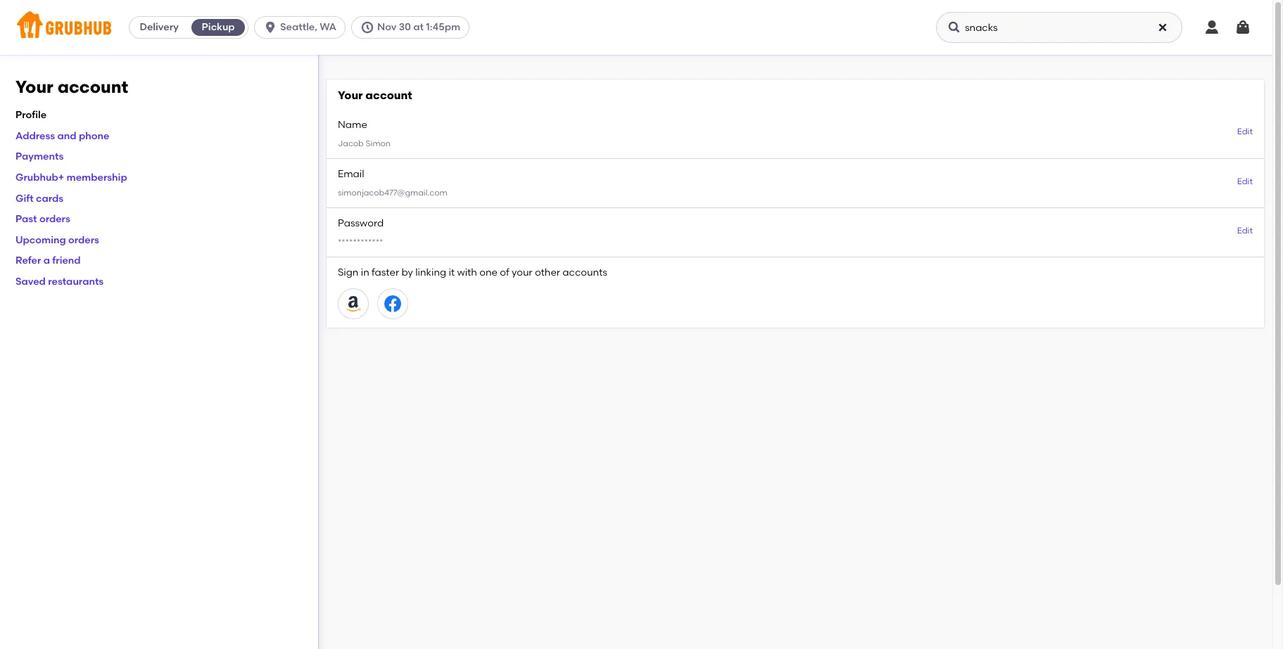 Task type: locate. For each thing, give the bounding box(es) containing it.
orders
[[39, 213, 70, 225], [68, 234, 99, 246]]

edit
[[1238, 127, 1253, 137], [1238, 176, 1253, 186], [1238, 226, 1253, 236]]

address and phone
[[15, 130, 109, 142]]

svg image
[[1235, 19, 1252, 36], [263, 20, 278, 35]]

account
[[57, 77, 128, 97], [366, 89, 412, 102]]

saved restaurants
[[15, 276, 104, 288]]

account up phone
[[57, 77, 128, 97]]

3 edit from the top
[[1238, 226, 1253, 236]]

grubhub+
[[15, 172, 64, 184]]

saved restaurants link
[[15, 276, 104, 288]]

3 edit button from the top
[[1238, 225, 1253, 237]]

grubhub+ membership
[[15, 172, 127, 184]]

************
[[338, 237, 383, 247]]

2 edit from the top
[[1238, 176, 1253, 186]]

seattle, wa
[[280, 21, 337, 33]]

faster
[[372, 267, 399, 279]]

1 edit button from the top
[[1238, 126, 1253, 139]]

gift cards link
[[15, 193, 63, 205]]

your
[[15, 77, 53, 97], [338, 89, 363, 102]]

your
[[512, 267, 533, 279]]

your account up name
[[338, 89, 412, 102]]

past orders
[[15, 213, 70, 225]]

edit for password
[[1238, 226, 1253, 236]]

profile link
[[15, 109, 47, 121]]

edit button for email
[[1238, 176, 1253, 188]]

2 vertical spatial edit
[[1238, 226, 1253, 236]]

refer
[[15, 255, 41, 267]]

restaurants
[[48, 276, 104, 288]]

refer a friend link
[[15, 255, 81, 267]]

0 horizontal spatial svg image
[[263, 20, 278, 35]]

phone
[[79, 130, 109, 142]]

2 vertical spatial edit button
[[1238, 225, 1253, 237]]

delivery
[[140, 21, 179, 33]]

password
[[338, 218, 384, 230]]

with
[[457, 267, 477, 279]]

1 horizontal spatial your account
[[338, 89, 412, 102]]

orders up upcoming orders
[[39, 213, 70, 225]]

0 vertical spatial orders
[[39, 213, 70, 225]]

1:45pm
[[426, 21, 461, 33]]

other
[[535, 267, 560, 279]]

orders for past orders
[[39, 213, 70, 225]]

account up name
[[366, 89, 412, 102]]

it
[[449, 267, 455, 279]]

saved
[[15, 276, 46, 288]]

your inside form
[[338, 89, 363, 102]]

1 horizontal spatial account
[[366, 89, 412, 102]]

your up profile link
[[15, 77, 53, 97]]

email
[[338, 168, 364, 180]]

wa
[[320, 21, 337, 33]]

past
[[15, 213, 37, 225]]

main navigation navigation
[[0, 0, 1273, 55]]

by
[[402, 267, 413, 279]]

30
[[399, 21, 411, 33]]

your account
[[15, 77, 128, 97], [338, 89, 412, 102]]

your account up and
[[15, 77, 128, 97]]

svg image inside seattle, wa button
[[263, 20, 278, 35]]

1 horizontal spatial your
[[338, 89, 363, 102]]

edit for name
[[1238, 127, 1253, 137]]

1 vertical spatial edit button
[[1238, 176, 1253, 188]]

delivery button
[[130, 16, 189, 39]]

your up name
[[338, 89, 363, 102]]

svg image
[[1204, 19, 1221, 36], [360, 20, 375, 35], [948, 20, 962, 35], [1158, 22, 1169, 33]]

svg image inside nov 30 at 1:45pm button
[[360, 20, 375, 35]]

1 vertical spatial orders
[[68, 234, 99, 246]]

jacob
[[338, 139, 364, 148]]

refer a friend
[[15, 255, 81, 267]]

edit button
[[1238, 126, 1253, 139], [1238, 176, 1253, 188], [1238, 225, 1253, 237]]

upcoming orders
[[15, 234, 99, 246]]

edit button for name
[[1238, 126, 1253, 139]]

at
[[413, 21, 424, 33]]

gift cards
[[15, 193, 63, 205]]

gift
[[15, 193, 34, 205]]

nov
[[377, 21, 397, 33]]

0 vertical spatial edit button
[[1238, 126, 1253, 139]]

grubhub+ membership link
[[15, 172, 127, 184]]

2 edit button from the top
[[1238, 176, 1253, 188]]

1 vertical spatial edit
[[1238, 176, 1253, 186]]

orders up friend on the top left of page
[[68, 234, 99, 246]]

your account form
[[327, 80, 1265, 328]]

simon
[[366, 139, 391, 148]]

name
[[338, 119, 367, 131]]

1 edit from the top
[[1238, 127, 1253, 137]]

0 vertical spatial edit
[[1238, 127, 1253, 137]]

pickup
[[202, 21, 235, 33]]



Task type: describe. For each thing, give the bounding box(es) containing it.
address
[[15, 130, 55, 142]]

0 horizontal spatial account
[[57, 77, 128, 97]]

linking
[[416, 267, 446, 279]]

pickup button
[[189, 16, 248, 39]]

accounts
[[563, 267, 608, 279]]

0 horizontal spatial your account
[[15, 77, 128, 97]]

profile
[[15, 109, 47, 121]]

0 horizontal spatial your
[[15, 77, 53, 97]]

upcoming orders link
[[15, 234, 99, 246]]

login with facebook image
[[384, 296, 401, 313]]

login with amazon image
[[345, 296, 362, 313]]

edit for email
[[1238, 176, 1253, 186]]

sign in faster by linking it with one of your other accounts
[[338, 267, 608, 279]]

upcoming
[[15, 234, 66, 246]]

1 horizontal spatial svg image
[[1235, 19, 1252, 36]]

nov 30 at 1:45pm
[[377, 21, 461, 33]]

Search for food, convenience, alcohol... search field
[[936, 12, 1183, 43]]

edit button for password
[[1238, 225, 1253, 237]]

friend
[[52, 255, 81, 267]]

sign
[[338, 267, 359, 279]]

a
[[43, 255, 50, 267]]

simonjacob477@gmail.com
[[338, 188, 448, 198]]

nov 30 at 1:45pm button
[[351, 16, 475, 39]]

your account inside form
[[338, 89, 412, 102]]

payments
[[15, 151, 64, 163]]

payments link
[[15, 151, 64, 163]]

of
[[500, 267, 510, 279]]

seattle, wa button
[[254, 16, 351, 39]]

jacob simon
[[338, 139, 391, 148]]

orders for upcoming orders
[[68, 234, 99, 246]]

cards
[[36, 193, 63, 205]]

seattle,
[[280, 21, 317, 33]]

account inside form
[[366, 89, 412, 102]]

one
[[480, 267, 498, 279]]

membership
[[67, 172, 127, 184]]

past orders link
[[15, 213, 70, 225]]

and
[[57, 130, 76, 142]]

in
[[361, 267, 369, 279]]

address and phone link
[[15, 130, 109, 142]]



Task type: vqa. For each thing, say whether or not it's contained in the screenshot.
topmost PICKS
no



